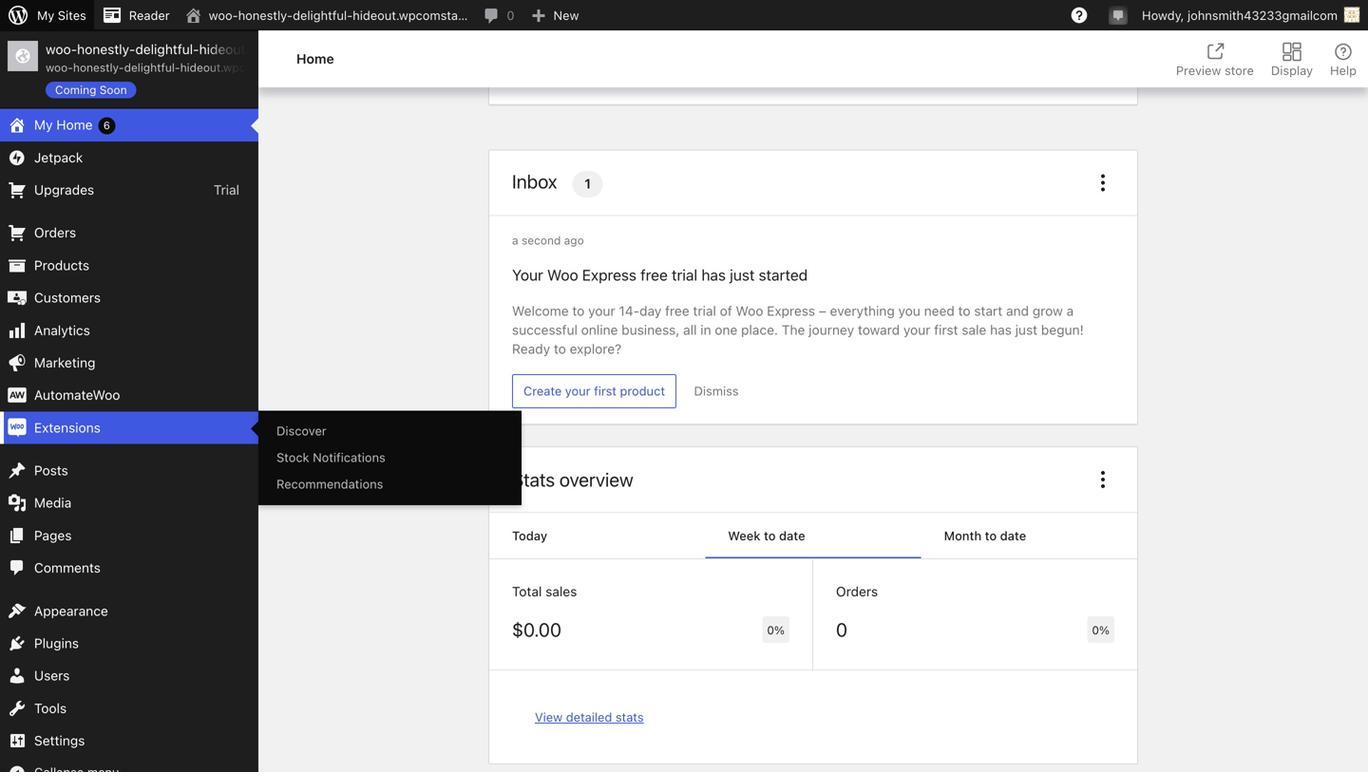 Task type: describe. For each thing, give the bounding box(es) containing it.
successful
[[512, 322, 578, 338]]

1 vertical spatial your
[[904, 322, 931, 338]]

0% for 0
[[1092, 624, 1110, 637]]

0 vertical spatial hideout.wpcomstaging.com
[[199, 41, 368, 57]]

howdy, johnsmith43233gmailcom
[[1143, 8, 1338, 22]]

settings
[[34, 733, 85, 749]]

delightful- for hideout.wpcomstaging.com
[[135, 41, 199, 57]]

14-
[[619, 303, 640, 319]]

woo- for hideout.wpcomstaging.com
[[46, 41, 77, 57]]

0 vertical spatial woo
[[547, 266, 579, 284]]

your woo express free trial has just started link
[[512, 264, 808, 287]]

tools link
[[0, 693, 259, 725]]

online
[[581, 322, 618, 338]]

settings link
[[0, 725, 259, 758]]

posts
[[34, 463, 68, 479]]

0 vertical spatial trial
[[672, 266, 698, 284]]

to up sale in the right top of the page
[[959, 303, 971, 319]]

ready
[[512, 341, 550, 357]]

jetpack
[[34, 149, 83, 165]]

posts link
[[0, 455, 259, 487]]

pages link
[[0, 520, 259, 552]]

media
[[34, 495, 72, 511]]

notification image
[[1111, 7, 1126, 22]]

toward
[[858, 322, 900, 338]]

first inside welcome to your 14-day free trial of woo express – everything you need to start and grow a successful online business, all in one place. the journey toward your first sale has just begun! ready to explore?
[[934, 322, 959, 338]]

domain
[[598, 6, 645, 21]]

sales
[[546, 584, 577, 600]]

to down successful
[[554, 341, 566, 357]]

0 link
[[476, 0, 522, 30]]

week to date
[[728, 529, 806, 543]]

today
[[512, 529, 548, 543]]

media link
[[0, 487, 259, 520]]

reader link
[[94, 0, 177, 30]]

my for sites
[[37, 8, 54, 22]]

in
[[701, 322, 711, 338]]

customers link
[[0, 282, 259, 314]]

coming
[[55, 83, 96, 96]]

add a domain
[[558, 6, 645, 21]]

recommendations
[[277, 477, 383, 492]]

my for home
[[34, 117, 53, 133]]

new link
[[522, 0, 587, 30]]

analytics
[[34, 322, 90, 338]]

0 vertical spatial has
[[702, 266, 726, 284]]

honestly- for hideout.wpcomstaging.com
[[77, 41, 135, 57]]

my sites link
[[0, 0, 94, 30]]

trial inside welcome to your 14-day free trial of woo express – everything you need to start and grow a successful online business, all in one place. the journey toward your first sale has just begun! ready to explore?
[[693, 303, 717, 319]]

comments
[[34, 560, 101, 576]]

choose which values to display image
[[1092, 468, 1115, 491]]

stock
[[277, 451, 309, 465]]

discover
[[277, 424, 327, 438]]

tab list containing today
[[489, 513, 1138, 560]]

pages
[[34, 528, 72, 544]]

of
[[720, 303, 733, 319]]

sites
[[58, 8, 86, 22]]

products link
[[0, 249, 259, 282]]

$0.00
[[512, 619, 562, 641]]

view
[[535, 710, 563, 725]]

date for week to date
[[779, 529, 806, 543]]

you
[[899, 303, 921, 319]]

plugins link
[[0, 628, 259, 660]]

store
[[1225, 63, 1254, 77]]

inbox
[[512, 170, 557, 192]]

and
[[1007, 303, 1029, 319]]

0% for $0.00
[[767, 624, 785, 637]]

second
[[522, 234, 561, 247]]

analytics link
[[0, 314, 259, 347]]

started
[[759, 266, 808, 284]]

date for month to date
[[1001, 529, 1027, 543]]

new
[[554, 8, 579, 22]]

free inside welcome to your 14-day free trial of woo express – everything you need to start and grow a successful online business, all in one place. the journey toward your first sale has just begun! ready to explore?
[[665, 303, 690, 319]]

day
[[640, 303, 662, 319]]

0 inside toolbar navigation
[[507, 8, 515, 22]]

0 horizontal spatial orders
[[34, 225, 76, 241]]

your
[[512, 266, 543, 284]]

marketing
[[34, 355, 95, 371]]

appearance
[[34, 603, 108, 619]]

view detailed stats
[[535, 710, 644, 725]]

tools
[[34, 701, 67, 717]]

a second ago
[[512, 234, 584, 247]]

preview
[[1177, 63, 1222, 77]]

woo- for hideout.wpcomsta…
[[209, 8, 238, 22]]

comments link
[[0, 552, 259, 585]]

0 vertical spatial express
[[582, 266, 637, 284]]

howdy,
[[1143, 8, 1185, 22]]

total
[[512, 584, 542, 600]]

all
[[683, 322, 697, 338]]

stock notifications
[[277, 451, 386, 465]]

0 vertical spatial your
[[588, 303, 616, 319]]

notifications
[[313, 451, 386, 465]]

plugins
[[34, 636, 79, 652]]

just inside welcome to your 14-day free trial of woo express – everything you need to start and grow a successful online business, all in one place. the journey toward your first sale has just begun! ready to explore?
[[1016, 322, 1038, 338]]

extensions link
[[0, 412, 259, 444]]

woo-honestly-delightful-hideout.wpcomstaging.com woo-honestly-delightful-hideout.wpcomstaging.com coming soon
[[46, 41, 368, 96]]

help
[[1331, 63, 1357, 77]]

create your first product
[[524, 384, 665, 398]]

express inside welcome to your 14-day free trial of woo express – everything you need to start and grow a successful online business, all in one place. the journey toward your first sale has just begun! ready to explore?
[[767, 303, 816, 319]]

to for month to date
[[985, 529, 997, 543]]



Task type: vqa. For each thing, say whether or not it's contained in the screenshot.
AutomateWoo
yes



Task type: locate. For each thing, give the bounding box(es) containing it.
1 0% from the left
[[767, 624, 785, 637]]

stats overview
[[512, 468, 634, 491]]

woo-honestly-delightful-hideout.wpcomsta… link
[[177, 0, 476, 30]]

appearance link
[[0, 595, 259, 628]]

stock notifications link
[[263, 444, 522, 471]]

hideout.wpcomstaging.com
[[199, 41, 368, 57], [180, 61, 328, 74]]

just inside your woo express free trial has just started link
[[730, 266, 755, 284]]

0 vertical spatial delightful-
[[293, 8, 353, 22]]

2 0% from the left
[[1092, 624, 1110, 637]]

1
[[585, 176, 591, 192]]

1 vertical spatial my
[[34, 117, 53, 133]]

1 vertical spatial just
[[1016, 322, 1038, 338]]

2 vertical spatial honestly-
[[73, 61, 124, 74]]

month
[[944, 529, 982, 543]]

dismiss button
[[683, 374, 750, 408]]

just down and at the top right
[[1016, 322, 1038, 338]]

a right add
[[587, 6, 595, 21]]

trial
[[214, 182, 240, 198]]

0 horizontal spatial first
[[594, 384, 617, 398]]

total sales
[[512, 584, 577, 600]]

one
[[715, 322, 738, 338]]

week
[[728, 529, 761, 543]]

free up day
[[641, 266, 668, 284]]

first down need
[[934, 322, 959, 338]]

0 vertical spatial free
[[641, 266, 668, 284]]

delightful-
[[293, 8, 353, 22], [135, 41, 199, 57], [124, 61, 180, 74]]

0 horizontal spatial 0%
[[767, 624, 785, 637]]

everything
[[830, 303, 895, 319]]

tab list containing preview store
[[1165, 30, 1369, 87]]

0 vertical spatial woo-
[[209, 8, 238, 22]]

begun!
[[1042, 322, 1084, 338]]

express up the
[[767, 303, 816, 319]]

1 vertical spatial a
[[512, 234, 519, 247]]

extensions
[[34, 420, 101, 436]]

your
[[588, 303, 616, 319], [904, 322, 931, 338], [565, 384, 591, 398]]

my inside toolbar navigation
[[37, 8, 54, 22]]

home left 6
[[56, 117, 93, 133]]

add a domain button
[[489, 0, 1138, 45]]

inbox notes options image
[[1092, 172, 1115, 194]]

tab list
[[1165, 30, 1369, 87], [489, 513, 1138, 560]]

has up of
[[702, 266, 726, 284]]

just
[[730, 266, 755, 284], [1016, 322, 1038, 338]]

sale
[[962, 322, 987, 338]]

month to date
[[944, 529, 1027, 543]]

your right create
[[565, 384, 591, 398]]

add
[[558, 6, 584, 21]]

woo up 'place.'
[[736, 303, 764, 319]]

2 vertical spatial woo-
[[46, 61, 73, 74]]

date
[[779, 529, 806, 543], [1001, 529, 1027, 543]]

free up all
[[665, 303, 690, 319]]

honestly- inside toolbar navigation
[[238, 8, 293, 22]]

0%
[[767, 624, 785, 637], [1092, 624, 1110, 637]]

1 vertical spatial tab list
[[489, 513, 1138, 560]]

orders down the week to date button
[[836, 584, 878, 600]]

explore?
[[570, 341, 622, 357]]

1 horizontal spatial just
[[1016, 322, 1038, 338]]

0 horizontal spatial a
[[512, 234, 519, 247]]

1 horizontal spatial date
[[1001, 529, 1027, 543]]

2 date from the left
[[1001, 529, 1027, 543]]

woo right the 'your'
[[547, 266, 579, 284]]

1 vertical spatial trial
[[693, 303, 717, 319]]

1 horizontal spatial tab list
[[1165, 30, 1369, 87]]

0 horizontal spatial 0
[[507, 8, 515, 22]]

date right month
[[1001, 529, 1027, 543]]

1 date from the left
[[779, 529, 806, 543]]

delightful- for hideout.wpcomsta…
[[293, 8, 353, 22]]

has inside welcome to your 14-day free trial of woo express – everything you need to start and grow a successful online business, all in one place. the journey toward your first sale has just begun! ready to explore?
[[990, 322, 1012, 338]]

to up online
[[573, 303, 585, 319]]

hideout.wpcomsta…
[[353, 8, 468, 22]]

first left product
[[594, 384, 617, 398]]

welcome to your 14-day free trial of woo express – everything you need to start and grow a successful online business, all in one place. the journey toward your first sale has just begun! ready to explore?
[[512, 303, 1084, 357]]

a up the begun!
[[1067, 303, 1074, 319]]

express
[[582, 266, 637, 284], [767, 303, 816, 319]]

upgrades
[[34, 182, 94, 198]]

today button
[[489, 513, 706, 559]]

0 vertical spatial my
[[37, 8, 54, 22]]

2 vertical spatial delightful-
[[124, 61, 180, 74]]

orders up products
[[34, 225, 76, 241]]

0 horizontal spatial has
[[702, 266, 726, 284]]

journey
[[809, 322, 855, 338]]

products
[[34, 257, 89, 273]]

6
[[103, 119, 110, 132]]

detailed
[[566, 710, 612, 725]]

my left sites
[[37, 8, 54, 22]]

woo
[[547, 266, 579, 284], [736, 303, 764, 319]]

date inside button
[[779, 529, 806, 543]]

honestly-
[[238, 8, 293, 22], [77, 41, 135, 57], [73, 61, 124, 74]]

1 horizontal spatial orders
[[836, 584, 878, 600]]

to for week to date
[[764, 529, 776, 543]]

a inside welcome to your 14-day free trial of woo express – everything you need to start and grow a successful online business, all in one place. the journey toward your first sale has just begun! ready to explore?
[[1067, 303, 1074, 319]]

to
[[573, 303, 585, 319], [959, 303, 971, 319], [554, 341, 566, 357], [764, 529, 776, 543], [985, 529, 997, 543]]

woo- down my sites
[[46, 41, 77, 57]]

1 horizontal spatial a
[[587, 6, 595, 21]]

1 vertical spatial orders
[[836, 584, 878, 600]]

business,
[[622, 322, 680, 338]]

dismiss
[[694, 384, 739, 398]]

0 vertical spatial orders
[[34, 225, 76, 241]]

woo-
[[209, 8, 238, 22], [46, 41, 77, 57], [46, 61, 73, 74]]

1 vertical spatial express
[[767, 303, 816, 319]]

need
[[924, 303, 955, 319]]

0 horizontal spatial home
[[56, 117, 93, 133]]

1 vertical spatial has
[[990, 322, 1012, 338]]

0 horizontal spatial tab list
[[489, 513, 1138, 560]]

date right week on the right of the page
[[779, 529, 806, 543]]

woo-honestly-delightful-hideout.wpcomsta…
[[209, 8, 468, 22]]

to right month
[[985, 529, 997, 543]]

automatewoo
[[34, 387, 120, 403]]

0 horizontal spatial woo
[[547, 266, 579, 284]]

1 vertical spatial home
[[56, 117, 93, 133]]

1 vertical spatial honestly-
[[77, 41, 135, 57]]

has
[[702, 266, 726, 284], [990, 322, 1012, 338]]

0 vertical spatial tab list
[[1165, 30, 1369, 87]]

orders link
[[0, 217, 259, 249]]

automatewoo link
[[0, 379, 259, 412]]

1 vertical spatial first
[[594, 384, 617, 398]]

delightful- inside toolbar navigation
[[293, 8, 353, 22]]

0 horizontal spatial just
[[730, 266, 755, 284]]

my
[[37, 8, 54, 22], [34, 117, 53, 133]]

1 horizontal spatial has
[[990, 322, 1012, 338]]

0 vertical spatial honestly-
[[238, 8, 293, 22]]

1 vertical spatial woo
[[736, 303, 764, 319]]

your down you
[[904, 322, 931, 338]]

2 vertical spatial a
[[1067, 303, 1074, 319]]

my up jetpack
[[34, 117, 53, 133]]

has down start
[[990, 322, 1012, 338]]

0 vertical spatial a
[[587, 6, 595, 21]]

grow
[[1033, 303, 1063, 319]]

0 horizontal spatial express
[[582, 266, 637, 284]]

your woo express free trial has just started
[[512, 266, 808, 284]]

1 vertical spatial free
[[665, 303, 690, 319]]

woo- inside toolbar navigation
[[209, 8, 238, 22]]

to inside the week to date button
[[764, 529, 776, 543]]

honestly- for hideout.wpcomsta…
[[238, 8, 293, 22]]

0 vertical spatial 0
[[507, 8, 515, 22]]

orders
[[34, 225, 76, 241], [836, 584, 878, 600]]

0 vertical spatial first
[[934, 322, 959, 338]]

johnsmith43233gmailcom
[[1188, 8, 1338, 22]]

trial up "in"
[[693, 303, 717, 319]]

display button
[[1266, 30, 1319, 87]]

just up of
[[730, 266, 755, 284]]

your up online
[[588, 303, 616, 319]]

reader
[[129, 8, 170, 22]]

create
[[524, 384, 562, 398]]

0 vertical spatial home
[[297, 51, 334, 66]]

1 vertical spatial hideout.wpcomstaging.com
[[180, 61, 328, 74]]

to inside the 'month to date' 'button'
[[985, 529, 997, 543]]

start
[[975, 303, 1003, 319]]

my home 6
[[34, 117, 110, 133]]

1 vertical spatial woo-
[[46, 41, 77, 57]]

1 horizontal spatial 0
[[836, 619, 848, 641]]

0 horizontal spatial date
[[779, 529, 806, 543]]

date inside 'button'
[[1001, 529, 1027, 543]]

create your first product link
[[512, 374, 677, 409]]

1 horizontal spatial 0%
[[1092, 624, 1110, 637]]

to right week on the right of the page
[[764, 529, 776, 543]]

help button
[[1319, 30, 1369, 87]]

1 horizontal spatial first
[[934, 322, 959, 338]]

express up 14-
[[582, 266, 637, 284]]

1 vertical spatial delightful-
[[135, 41, 199, 57]]

the
[[782, 322, 805, 338]]

preview store button
[[1165, 30, 1266, 87]]

woo inside welcome to your 14-day free trial of woo express – everything you need to start and grow a successful online business, all in one place. the journey toward your first sale has just begun! ready to explore?
[[736, 303, 764, 319]]

1 vertical spatial 0
[[836, 619, 848, 641]]

ago
[[564, 234, 584, 247]]

woo- up coming
[[46, 61, 73, 74]]

2 horizontal spatial a
[[1067, 303, 1074, 319]]

overview
[[560, 468, 634, 491]]

customers
[[34, 290, 101, 306]]

toolbar navigation
[[0, 0, 1369, 34]]

users link
[[0, 660, 259, 693]]

2 vertical spatial your
[[565, 384, 591, 398]]

users
[[34, 668, 70, 684]]

product
[[620, 384, 665, 398]]

month to date button
[[922, 513, 1138, 559]]

a inside button
[[587, 6, 595, 21]]

display
[[1272, 63, 1314, 77]]

home down woo-honestly-delightful-hideout.wpcomsta… link
[[297, 51, 334, 66]]

1 horizontal spatial woo
[[736, 303, 764, 319]]

recommendations link
[[263, 471, 522, 498]]

trial up all
[[672, 266, 698, 284]]

a left second
[[512, 234, 519, 247]]

woo- up woo-honestly-delightful-hideout.wpcomstaging.com woo-honestly-delightful-hideout.wpcomstaging.com coming soon
[[209, 8, 238, 22]]

discover link
[[263, 418, 522, 444]]

to for welcome to your 14-day free trial of woo express – everything you need to start and grow a successful online business, all in one place. the journey toward your first sale has just begun! ready to explore?
[[573, 303, 585, 319]]

1 horizontal spatial home
[[297, 51, 334, 66]]

first
[[934, 322, 959, 338], [594, 384, 617, 398]]

0 vertical spatial just
[[730, 266, 755, 284]]

1 horizontal spatial express
[[767, 303, 816, 319]]

soon
[[100, 83, 127, 96]]



